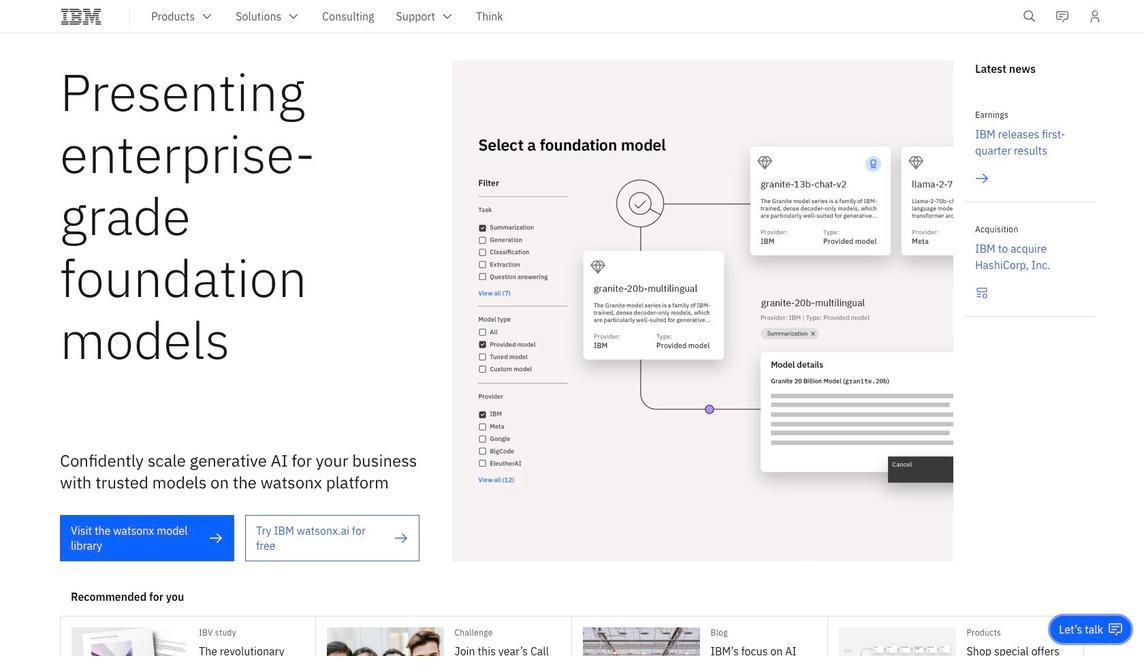 Task type: vqa. For each thing, say whether or not it's contained in the screenshot.
LET'S TALK ELEMENT
yes



Task type: describe. For each thing, give the bounding box(es) containing it.
let's talk element
[[1060, 622, 1104, 637]]



